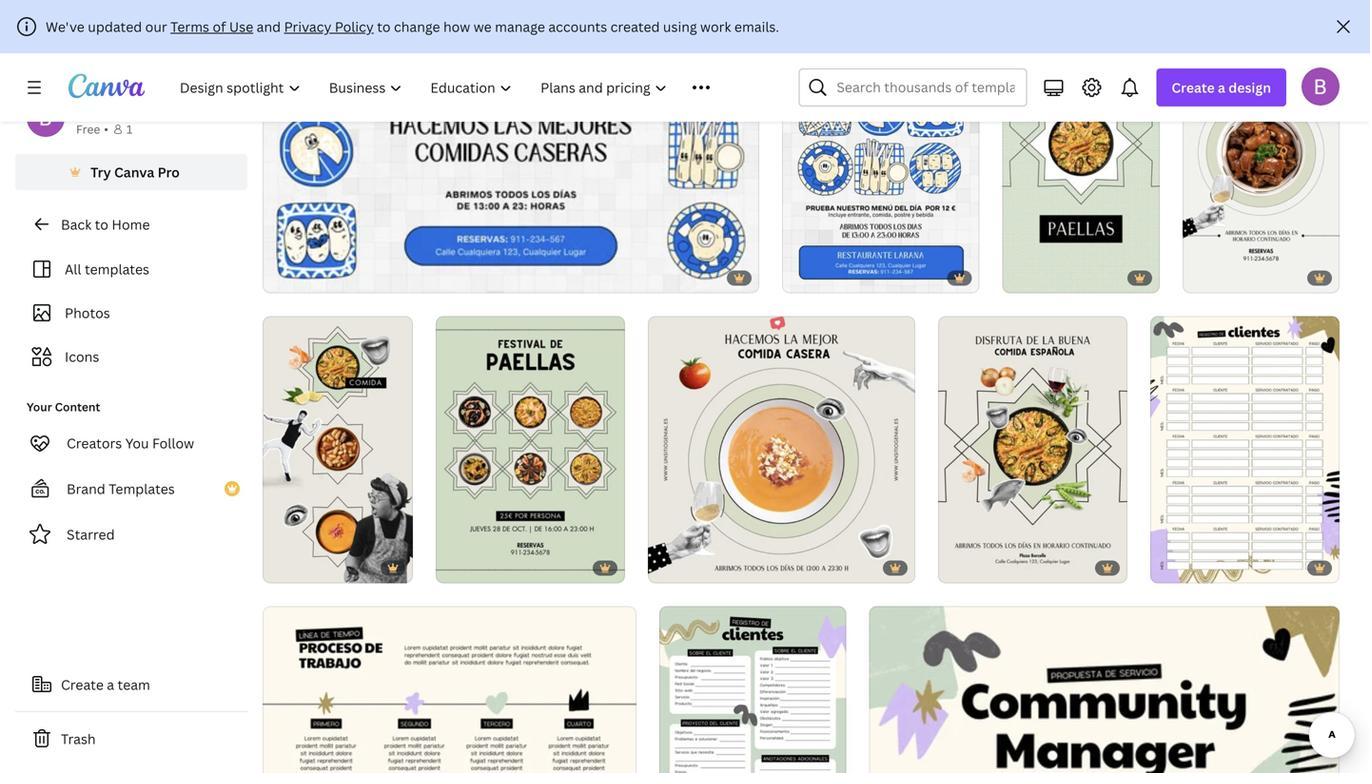 Task type: vqa. For each thing, say whether or not it's contained in the screenshot.
Black And White Aesthetic Minimalist Modern Simple Typography Coconut Cosmetics Logo group
no



Task type: describe. For each thing, give the bounding box(es) containing it.
your
[[27, 399, 52, 415]]

try canva pro button
[[15, 154, 247, 190]]

try
[[90, 163, 111, 181]]

creators you follow
[[67, 434, 194, 452]]

bob builder image
[[1302, 67, 1340, 105]]

creators you follow link
[[15, 424, 247, 462]]

home
[[112, 216, 150, 234]]

create for create a design
[[1172, 78, 1215, 97]]

terms
[[170, 18, 209, 36]]

create a team
[[61, 676, 150, 694]]

manage
[[495, 18, 545, 36]]

trash link
[[15, 720, 247, 758]]

free •
[[76, 121, 108, 137]]

create for create a team
[[61, 676, 104, 694]]

all templates link
[[27, 251, 236, 287]]

brand
[[67, 480, 105, 498]]

using
[[663, 18, 697, 36]]

we
[[474, 18, 492, 36]]

privacy
[[284, 18, 332, 36]]

photos
[[65, 304, 110, 322]]

creators
[[67, 434, 122, 452]]

work
[[700, 18, 731, 36]]

a for team
[[107, 676, 114, 694]]

of
[[213, 18, 226, 36]]

policy
[[335, 18, 374, 36]]

1 vertical spatial to
[[95, 216, 108, 234]]

emails.
[[734, 18, 779, 36]]

create a team button
[[15, 666, 247, 704]]

icons link
[[27, 339, 236, 375]]

updated
[[88, 18, 142, 36]]

all templates
[[65, 260, 149, 278]]

back to home
[[61, 216, 150, 234]]

0 vertical spatial to
[[377, 18, 391, 36]]

free
[[76, 121, 100, 137]]

back to home link
[[15, 206, 247, 244]]

templates
[[109, 480, 175, 498]]

a for design
[[1218, 78, 1225, 97]]

design
[[1229, 78, 1271, 97]]

created
[[610, 18, 660, 36]]



Task type: locate. For each thing, give the bounding box(es) containing it.
0 horizontal spatial to
[[95, 216, 108, 234]]

1 vertical spatial a
[[107, 676, 114, 694]]

a inside "button"
[[107, 676, 114, 694]]

and
[[257, 18, 281, 36]]

top level navigation element
[[167, 69, 753, 107], [167, 69, 753, 107]]

brand templates
[[67, 480, 175, 498]]

follow
[[152, 434, 194, 452]]

privacy policy link
[[284, 18, 374, 36]]

how
[[443, 18, 470, 36]]

create left team
[[61, 676, 104, 694]]

0 vertical spatial a
[[1218, 78, 1225, 97]]

we've updated our terms of use and privacy policy to change how we manage accounts created using work emails.
[[46, 18, 779, 36]]

team
[[118, 676, 150, 694]]

content
[[55, 399, 100, 415]]

create a design button
[[1156, 69, 1286, 107]]

Search search field
[[837, 69, 1015, 106]]

change
[[394, 18, 440, 36]]

to right back
[[95, 216, 108, 234]]

create left design
[[1172, 78, 1215, 97]]

accounts
[[548, 18, 607, 36]]

1 horizontal spatial a
[[1218, 78, 1225, 97]]

a left team
[[107, 676, 114, 694]]

create
[[1172, 78, 1215, 97], [61, 676, 104, 694]]

to
[[377, 18, 391, 36], [95, 216, 108, 234]]

a
[[1218, 78, 1225, 97], [107, 676, 114, 694]]

canva
[[114, 163, 154, 181]]

trash
[[61, 730, 96, 748]]

a inside dropdown button
[[1218, 78, 1225, 97]]

icons
[[65, 348, 99, 366]]

group
[[263, 14, 759, 294], [782, 14, 980, 294], [1003, 14, 1160, 294], [1182, 14, 1340, 294], [263, 309, 413, 584], [436, 309, 625, 584], [648, 309, 915, 584], [938, 309, 1128, 584], [1150, 309, 1340, 584], [263, 599, 637, 774], [659, 599, 846, 774], [869, 599, 1340, 774]]

create inside "button"
[[61, 676, 104, 694]]

all
[[65, 260, 81, 278]]

try canva pro
[[90, 163, 180, 181]]

0 horizontal spatial a
[[107, 676, 114, 694]]

brand templates link
[[15, 470, 247, 508]]

1 horizontal spatial to
[[377, 18, 391, 36]]

photos link
[[27, 295, 236, 331]]

•
[[104, 121, 108, 137]]

templates
[[85, 260, 149, 278]]

starred
[[67, 526, 115, 544]]

None search field
[[799, 69, 1027, 107]]

we've
[[46, 18, 85, 36]]

create inside dropdown button
[[1172, 78, 1215, 97]]

your content
[[27, 399, 100, 415]]

back
[[61, 216, 92, 234]]

to right policy on the top left of page
[[377, 18, 391, 36]]

use
[[229, 18, 253, 36]]

create a design
[[1172, 78, 1271, 97]]

1
[[126, 121, 132, 137]]

starred link
[[15, 516, 247, 554]]

terms of use link
[[170, 18, 253, 36]]

0 horizontal spatial create
[[61, 676, 104, 694]]

a left design
[[1218, 78, 1225, 97]]

1 vertical spatial create
[[61, 676, 104, 694]]

1 horizontal spatial create
[[1172, 78, 1215, 97]]

pro
[[158, 163, 180, 181]]

our
[[145, 18, 167, 36]]

you
[[125, 434, 149, 452]]

0 vertical spatial create
[[1172, 78, 1215, 97]]



